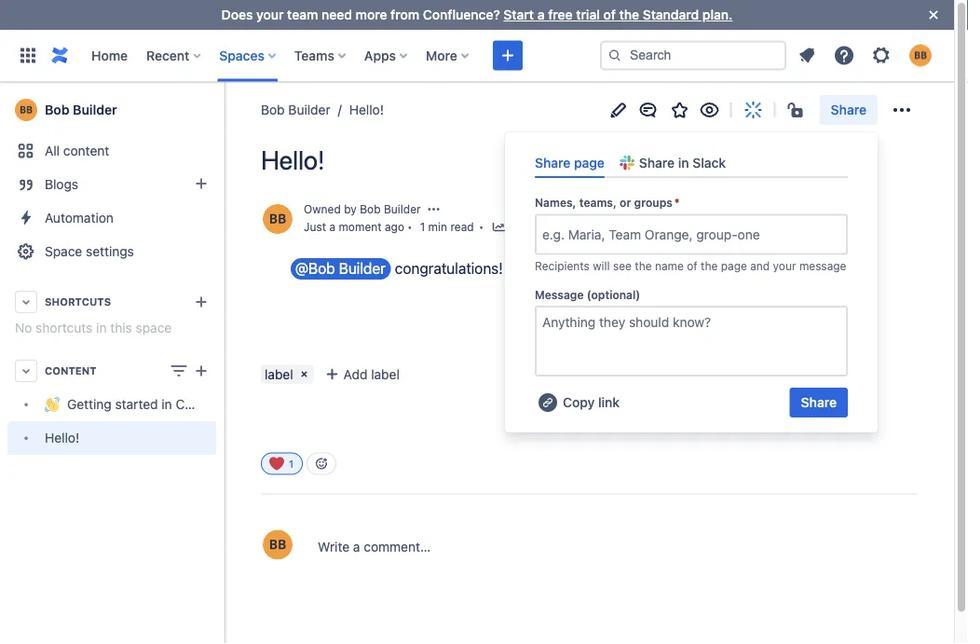 Task type: locate. For each thing, give the bounding box(es) containing it.
1 horizontal spatial bob builder link
[[261, 101, 331, 119]]

start watching image
[[699, 99, 721, 121]]

bob right collapse sidebar icon
[[261, 102, 285, 117]]

link
[[598, 395, 620, 410]]

share page
[[535, 155, 605, 170]]

this inside the see how many people viewed this page button
[[669, 221, 688, 234]]

bob builder image
[[263, 204, 293, 234], [263, 530, 293, 560]]

2 horizontal spatial in
[[678, 155, 689, 170]]

bob builder image left the just
[[263, 204, 293, 234]]

confluence image
[[48, 44, 71, 67]]

just
[[304, 221, 326, 234]]

bob right by
[[360, 203, 381, 216]]

recipients will see the name of the page and your message
[[535, 260, 847, 273]]

2 horizontal spatial bob builder link
[[360, 203, 421, 216]]

bob builder inside space element
[[45, 102, 117, 117]]

the
[[619, 7, 640, 22], [635, 260, 652, 273], [701, 260, 718, 273]]

page up teams,
[[574, 155, 605, 170]]

1 label from the left
[[265, 366, 293, 382]]

share
[[831, 102, 867, 117], [535, 155, 571, 170], [639, 155, 675, 170], [801, 395, 837, 410]]

of right trial on the right of page
[[604, 7, 616, 22]]

1 horizontal spatial a
[[353, 539, 360, 554]]

in inside tab list
[[678, 155, 689, 170]]

builder up content
[[73, 102, 117, 117]]

share inside share button
[[801, 395, 837, 410]]

0 vertical spatial 1
[[420, 221, 425, 234]]

0 vertical spatial page
[[574, 155, 605, 170]]

your right 'and'
[[773, 260, 797, 273]]

1 vertical spatial a
[[329, 221, 336, 234]]

create image
[[497, 44, 519, 67]]

@bob builder button
[[291, 258, 391, 280]]

change view image
[[168, 360, 190, 382]]

2 horizontal spatial hello!
[[349, 102, 384, 117]]

spaces
[[219, 48, 265, 63]]

this down the *
[[669, 221, 688, 234]]

share in slack
[[639, 155, 726, 170]]

your
[[256, 7, 284, 22], [773, 260, 797, 273]]

shortcuts
[[45, 296, 111, 308]]

1 vertical spatial of
[[687, 260, 698, 273]]

manage page ownership image
[[427, 202, 441, 217]]

hello! down "getting"
[[45, 430, 79, 446]]

in
[[678, 155, 689, 170], [96, 320, 107, 336], [162, 397, 172, 412]]

content button
[[7, 354, 216, 388]]

page
[[574, 155, 605, 170], [691, 221, 717, 234], [721, 260, 747, 273]]

2 vertical spatial a
[[353, 539, 360, 554]]

tree containing getting started in confluence
[[7, 388, 244, 455]]

content
[[45, 365, 96, 377]]

0 horizontal spatial hello! link
[[7, 421, 216, 455]]

spaces button
[[214, 41, 283, 70]]

0 horizontal spatial this
[[110, 320, 132, 336]]

1 horizontal spatial your
[[773, 260, 797, 273]]

home
[[91, 48, 128, 63]]

add
[[344, 366, 368, 382]]

1 horizontal spatial bob builder
[[261, 102, 331, 117]]

add label
[[344, 366, 400, 382]]

1 horizontal spatial 1
[[420, 221, 425, 234]]

e.g. maria, team orange, group-one
[[543, 227, 760, 242]]

0 vertical spatial a
[[538, 7, 545, 22]]

does your team need more from confluence? start a free trial of the standard plan.
[[222, 7, 733, 22]]

a
[[538, 7, 545, 22], [329, 221, 336, 234], [353, 539, 360, 554]]

getting started in confluence link
[[7, 388, 244, 421]]

more actions image
[[891, 99, 914, 121]]

2 label from the left
[[371, 366, 400, 382]]

1 vertical spatial bob builder image
[[263, 530, 293, 560]]

Add label text field
[[319, 365, 465, 384]]

label inside "link"
[[265, 366, 293, 382]]

1 vertical spatial in
[[96, 320, 107, 336]]

close image
[[923, 4, 945, 26]]

0 horizontal spatial in
[[96, 320, 107, 336]]

slack
[[693, 155, 726, 170]]

start
[[504, 7, 534, 22]]

1 right :heart: image
[[288, 458, 295, 470]]

hello! inside space element
[[45, 430, 79, 446]]

a inside "button"
[[353, 539, 360, 554]]

collapse sidebar image
[[203, 91, 244, 129]]

label left clear image
[[265, 366, 293, 382]]

1 vertical spatial your
[[773, 260, 797, 273]]

maria,
[[568, 227, 605, 242]]

2 horizontal spatial page
[[721, 260, 747, 273]]

copy
[[563, 395, 595, 410]]

orange,
[[645, 227, 693, 242]]

label
[[265, 366, 293, 382], [371, 366, 400, 382]]

apps button
[[359, 41, 415, 70]]

0 horizontal spatial bob
[[45, 102, 69, 117]]

builder
[[73, 102, 117, 117], [288, 102, 331, 117], [384, 203, 421, 216], [339, 259, 386, 277]]

in right 'started'
[[162, 397, 172, 412]]

how
[[533, 221, 555, 234]]

add reaction image
[[314, 456, 329, 471]]

1 vertical spatial hello!
[[261, 144, 325, 175]]

bob builder link up all content link
[[7, 91, 216, 129]]

share button
[[820, 95, 878, 125]]

a right write
[[353, 539, 360, 554]]

many
[[558, 221, 586, 234]]

tab list
[[528, 147, 856, 178]]

0 horizontal spatial a
[[329, 221, 336, 234]]

hello! link down "getting"
[[7, 421, 216, 455]]

1 button
[[261, 452, 303, 475]]

of
[[604, 7, 616, 22], [687, 260, 698, 273]]

need
[[322, 7, 352, 22]]

0 horizontal spatial label
[[265, 366, 293, 382]]

@bob builder congratulations!
[[295, 259, 507, 277]]

see how many people viewed this page button
[[492, 219, 717, 237]]

home link
[[86, 41, 133, 70]]

Message (optional) text field
[[535, 306, 848, 377]]

0 horizontal spatial bob builder link
[[7, 91, 216, 129]]

bob builder link down global element at the top of the page
[[261, 101, 331, 119]]

space settings
[[45, 244, 134, 259]]

bob inside space element
[[45, 102, 69, 117]]

the right trial on the right of page
[[619, 7, 640, 22]]

hello! down the apps
[[349, 102, 384, 117]]

in down shortcuts dropdown button
[[96, 320, 107, 336]]

in for no shortcuts in this space
[[96, 320, 107, 336]]

banner
[[0, 29, 955, 82]]

e.g.
[[543, 227, 565, 242]]

recent button
[[141, 41, 208, 70]]

1 bob builder from the left
[[45, 102, 117, 117]]

1 left min
[[420, 221, 425, 234]]

0 vertical spatial of
[[604, 7, 616, 22]]

2 vertical spatial in
[[162, 397, 172, 412]]

hello! link
[[331, 101, 384, 119], [7, 421, 216, 455]]

0 vertical spatial your
[[256, 7, 284, 22]]

0 vertical spatial hello! link
[[331, 101, 384, 119]]

0 horizontal spatial bob builder
[[45, 102, 117, 117]]

0 horizontal spatial 1
[[288, 458, 295, 470]]

0 horizontal spatial page
[[574, 155, 605, 170]]

start a free trial of the standard plan. link
[[504, 7, 733, 22]]

1 horizontal spatial hello!
[[261, 144, 325, 175]]

a right the just
[[329, 221, 336, 234]]

edit this page image
[[607, 99, 630, 121]]

hello! link down the apps
[[331, 101, 384, 119]]

confluence?
[[423, 7, 500, 22]]

confluence
[[176, 397, 244, 412]]

see
[[613, 260, 632, 273]]

2 vertical spatial page
[[721, 260, 747, 273]]

add shortcut image
[[190, 291, 213, 313]]

banner containing home
[[0, 29, 955, 82]]

a left free
[[538, 7, 545, 22]]

page up recipients will see the name of the page and your message
[[691, 221, 717, 234]]

in inside tree
[[162, 397, 172, 412]]

this
[[669, 221, 688, 234], [110, 320, 132, 336]]

1 vertical spatial this
[[110, 320, 132, 336]]

bob builder up all content
[[45, 102, 117, 117]]

settings
[[86, 244, 134, 259]]

0 vertical spatial this
[[669, 221, 688, 234]]

bob up all
[[45, 102, 69, 117]]

tree inside space element
[[7, 388, 244, 455]]

see how many people viewed this page
[[510, 221, 717, 234]]

bob builder link
[[7, 91, 216, 129], [261, 101, 331, 119], [360, 203, 421, 216]]

page left 'and'
[[721, 260, 747, 273]]

more button
[[420, 41, 476, 70]]

appswitcher icon image
[[17, 44, 39, 67]]

in left the slack
[[678, 155, 689, 170]]

write a comment…
[[318, 539, 431, 554]]

0 horizontal spatial hello!
[[45, 430, 79, 446]]

create a page image
[[190, 360, 213, 382]]

share button
[[790, 388, 848, 418]]

1 vertical spatial hello! link
[[7, 421, 216, 455]]

all content link
[[7, 134, 216, 168]]

your left team
[[256, 7, 284, 22]]

2 vertical spatial hello!
[[45, 430, 79, 446]]

2 horizontal spatial bob
[[360, 203, 381, 216]]

bob builder down global element at the top of the page
[[261, 102, 331, 117]]

1 inside button
[[288, 458, 295, 470]]

read
[[451, 221, 474, 234]]

no
[[15, 320, 32, 336]]

search image
[[608, 48, 623, 63]]

1 horizontal spatial this
[[669, 221, 688, 234]]

of right name
[[687, 260, 698, 273]]

tree
[[7, 388, 244, 455]]

confluence image
[[48, 44, 71, 67]]

bob builder image left write
[[263, 530, 293, 560]]

this down shortcuts dropdown button
[[110, 320, 132, 336]]

bob builder link up ago at left
[[360, 203, 421, 216]]

bob
[[45, 102, 69, 117], [261, 102, 285, 117], [360, 203, 381, 216]]

1 horizontal spatial in
[[162, 397, 172, 412]]

1 horizontal spatial label
[[371, 366, 400, 382]]

hello! up the owned
[[261, 144, 325, 175]]

1 horizontal spatial page
[[691, 221, 717, 234]]

hello!
[[349, 102, 384, 117], [261, 144, 325, 175], [45, 430, 79, 446]]

1 vertical spatial 1
[[288, 458, 295, 470]]

viewed
[[628, 221, 665, 234]]

builder inside space element
[[73, 102, 117, 117]]

0 vertical spatial bob builder image
[[263, 204, 293, 234]]

builder up ago at left
[[384, 203, 421, 216]]

label right add
[[371, 366, 400, 382]]

1 vertical spatial page
[[691, 221, 717, 234]]

this inside space element
[[110, 320, 132, 336]]

0 vertical spatial in
[[678, 155, 689, 170]]



Task type: describe. For each thing, give the bounding box(es) containing it.
teams
[[294, 48, 335, 63]]

0 vertical spatial hello!
[[349, 102, 384, 117]]

1 min read
[[420, 221, 474, 234]]

getting
[[67, 397, 112, 412]]

trial
[[576, 7, 600, 22]]

shortcuts button
[[7, 285, 216, 319]]

team
[[287, 7, 318, 22]]

label link
[[261, 365, 295, 384]]

2 bob builder image from the top
[[263, 530, 293, 560]]

standard
[[643, 7, 699, 22]]

space element
[[0, 82, 244, 643]]

shortcuts
[[36, 320, 93, 336]]

0 horizontal spatial your
[[256, 7, 284, 22]]

getting started in confluence
[[67, 397, 244, 412]]

see
[[510, 221, 530, 234]]

owned by bob builder
[[304, 203, 421, 216]]

just a moment ago
[[304, 221, 405, 234]]

space settings link
[[7, 235, 216, 268]]

free
[[548, 7, 573, 22]]

all
[[45, 143, 60, 158]]

copy link
[[563, 395, 620, 410]]

:heart: image
[[269, 456, 284, 471]]

builder down moment
[[339, 259, 386, 277]]

teams,
[[580, 196, 617, 209]]

copy link button
[[535, 388, 622, 418]]

moment
[[339, 221, 382, 234]]

name
[[655, 260, 684, 273]]

the down group-
[[701, 260, 718, 273]]

congratulations!
[[395, 259, 503, 277]]

write a comment… button
[[309, 528, 917, 565]]

names,
[[535, 196, 577, 209]]

clear image
[[297, 367, 312, 382]]

blogs link
[[7, 168, 216, 201]]

1 bob builder image from the top
[[263, 204, 293, 234]]

a for just a moment ago
[[329, 221, 336, 234]]

no restrictions image
[[786, 99, 809, 121]]

message (optional)
[[535, 288, 641, 301]]

comment…
[[364, 539, 431, 554]]

by
[[344, 203, 357, 216]]

global element
[[11, 29, 600, 82]]

write
[[318, 539, 350, 554]]

apps
[[364, 48, 396, 63]]

does
[[222, 7, 253, 22]]

recipients
[[535, 260, 590, 273]]

one
[[738, 227, 760, 242]]

people
[[589, 221, 625, 234]]

in for getting started in confluence
[[162, 397, 172, 412]]

quick summary image
[[743, 99, 765, 121]]

or
[[620, 196, 631, 209]]

1 horizontal spatial hello! link
[[331, 101, 384, 119]]

all content
[[45, 143, 109, 158]]

1 horizontal spatial bob
[[261, 102, 285, 117]]

space
[[136, 320, 172, 336]]

1 for 1
[[288, 458, 295, 470]]

:heart: image
[[269, 456, 284, 471]]

will
[[593, 260, 610, 273]]

teams button
[[289, 41, 353, 70]]

recent
[[146, 48, 190, 63]]

star image
[[669, 99, 691, 121]]

@bob
[[295, 259, 335, 277]]

notification icon image
[[796, 44, 818, 67]]

content
[[63, 143, 109, 158]]

no shortcuts in this space
[[15, 320, 172, 336]]

team
[[609, 227, 641, 242]]

more
[[426, 48, 458, 63]]

ago
[[385, 221, 405, 234]]

settings icon image
[[871, 44, 893, 67]]

the right 'see'
[[635, 260, 652, 273]]

from
[[391, 7, 420, 22]]

1 horizontal spatial of
[[687, 260, 698, 273]]

plan.
[[703, 7, 733, 22]]

2 bob builder from the left
[[261, 102, 331, 117]]

create a blog image
[[190, 172, 213, 195]]

1 for 1 min read
[[420, 221, 425, 234]]

blogs
[[45, 177, 78, 192]]

help icon image
[[833, 44, 856, 67]]

min
[[428, 221, 447, 234]]

bob builder link for collapse sidebar icon
[[7, 91, 216, 129]]

hello! link inside tree
[[7, 421, 216, 455]]

0 horizontal spatial of
[[604, 7, 616, 22]]

*
[[675, 196, 680, 209]]

tab list containing share page
[[528, 147, 856, 178]]

group-
[[697, 227, 738, 242]]

names, teams, or groups *
[[535, 196, 680, 209]]

message
[[535, 288, 584, 301]]

automation
[[45, 210, 114, 226]]

owned
[[304, 203, 341, 216]]

space
[[45, 244, 82, 259]]

a for write a comment…
[[353, 539, 360, 554]]

started
[[115, 397, 158, 412]]

bob builder link for more actions image
[[261, 101, 331, 119]]

builder down global element at the top of the page
[[288, 102, 331, 117]]

automation link
[[7, 201, 216, 235]]

page inside the see how many people viewed this page button
[[691, 221, 717, 234]]

groups
[[634, 196, 673, 209]]

share inside share dropdown button
[[831, 102, 867, 117]]

and
[[751, 260, 770, 273]]

2 horizontal spatial a
[[538, 7, 545, 22]]

message
[[800, 260, 847, 273]]

your profile and preferences image
[[910, 44, 932, 67]]

Names, teams, or groups e.g. Maria, Team Orange, group-one text field
[[543, 225, 546, 244]]

Search field
[[600, 41, 787, 70]]

more
[[356, 7, 387, 22]]



Task type: vqa. For each thing, say whether or not it's contained in the screenshot.
1st Testing Space link from the left Testing Space
no



